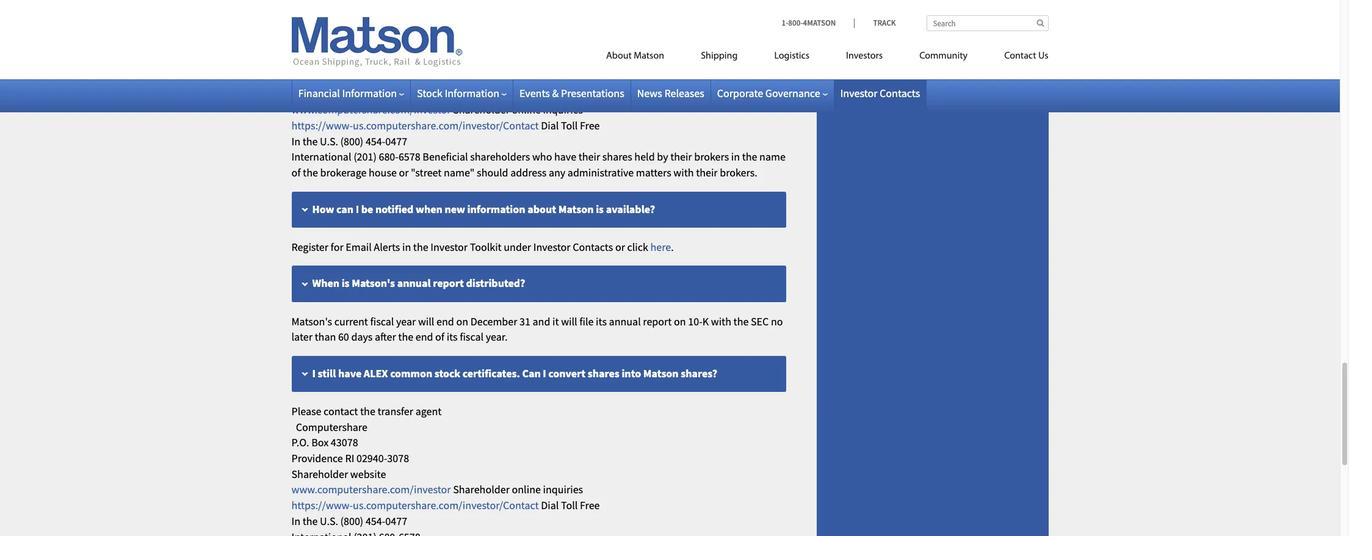 Task type: locate. For each thing, give the bounding box(es) containing it.
1 us.computershare.com/investor/contact from the top
[[353, 118, 539, 132]]

no
[[771, 314, 783, 328]]

1 vertical spatial free
[[580, 498, 600, 512]]

investor left the toolkit
[[431, 240, 468, 254]]

0 vertical spatial matson
[[634, 51, 664, 61]]

1 horizontal spatial in
[[402, 240, 411, 254]]

transfer down common
[[378, 404, 413, 418]]

2 horizontal spatial in
[[731, 150, 740, 164]]

454- inside 'matson's transfer agent offers a dividend reinvestment program to registered shareholders who hold their shares in their own names (not through a brokerage).  registered shareholders should contact matson's transfer agent: computershare p.o. box 43078 providence ri 02940-3078 shareholder website www.computershare.com/investor shareholder online inquiries https://www-us.computershare.com/investor/contact dial toll free in the u.s. (800) 454-0477 international (201) 680-6578  beneficial shareholders who have their shares held by their brokers in the name of the brokerage house or "street name" should address any administrative matters with their brokers.'
[[366, 134, 386, 148]]

email
[[346, 240, 372, 254]]

1 vertical spatial ri
[[345, 451, 354, 465]]

information right "stock"
[[445, 86, 499, 100]]

1 horizontal spatial should
[[651, 9, 682, 23]]

1 information from the left
[[342, 86, 397, 100]]

1 vertical spatial inquiries
[[543, 483, 583, 497]]

0 vertical spatial toll
[[561, 118, 578, 132]]

0 horizontal spatial a
[[428, 0, 434, 7]]

notified
[[375, 202, 414, 216]]

how can i be notified when new information about matson is available? tab
[[292, 192, 786, 228]]

02940-
[[357, 71, 387, 85], [357, 451, 387, 465]]

a up (not
[[428, 0, 434, 7]]

information right the financial
[[342, 86, 397, 100]]

1 vertical spatial end
[[416, 330, 433, 344]]

their right by
[[671, 150, 692, 164]]

end
[[437, 314, 454, 328], [416, 330, 433, 344]]

0 vertical spatial www.computershare.com/investor
[[292, 103, 451, 117]]

0 horizontal spatial of
[[292, 165, 301, 180]]

2 box from the top
[[312, 436, 329, 450]]

shareholder
[[292, 87, 348, 101], [453, 103, 510, 117], [292, 467, 348, 481], [453, 483, 510, 497]]

0 horizontal spatial annual
[[397, 276, 431, 290]]

0 vertical spatial (800)
[[340, 134, 364, 148]]

current
[[334, 314, 368, 328]]

when is matson's annual report distributed? tab panel
[[292, 314, 786, 345]]

community
[[920, 51, 968, 61]]

2 us.computershare.com/investor/contact from the top
[[353, 498, 539, 512]]

alex
[[364, 366, 388, 380]]

i left be
[[356, 202, 359, 216]]

its up "stock"
[[447, 330, 458, 344]]

computershare inside please contact the transfer agent computershare p.o. box 43078 providence ri 02940-3078 shareholder website www.computershare.com/investor shareholder online inquiries https://www-us.computershare.com/investor/contact dial toll free in the u.s. (800) 454-0477
[[296, 420, 367, 434]]

p.o. up the financial
[[292, 56, 309, 70]]

box down please
[[312, 436, 329, 450]]

2 providence from the top
[[292, 451, 343, 465]]

1 horizontal spatial report
[[643, 314, 672, 328]]

0 vertical spatial transfer
[[334, 0, 370, 7]]

www.computershare.com/investor inside please contact the transfer agent computershare p.o. box 43078 providence ri 02940-3078 shareholder website www.computershare.com/investor shareholder online inquiries https://www-us.computershare.com/investor/contact dial toll free in the u.s. (800) 454-0477
[[292, 483, 451, 497]]

transfer up own
[[334, 0, 370, 7]]

in up brokers.
[[731, 150, 740, 164]]

information
[[342, 86, 397, 100], [445, 86, 499, 100]]

i still have alex common stock certificates.  can i convert shares into matson shares? tab panel
[[292, 404, 786, 536]]

2 3078 from the top
[[387, 451, 409, 465]]

0 horizontal spatial who
[[532, 150, 552, 164]]

its right file
[[596, 314, 607, 328]]

is right the when
[[342, 276, 350, 290]]

providence inside 'matson's transfer agent offers a dividend reinvestment program to registered shareholders who hold their shares in their own names (not through a brokerage).  registered shareholders should contact matson's transfer agent: computershare p.o. box 43078 providence ri 02940-3078 shareholder website www.computershare.com/investor shareholder online inquiries https://www-us.computershare.com/investor/contact dial toll free in the u.s. (800) 454-0477 international (201) 680-6578  beneficial shareholders who have their shares held by their brokers in the name of the brokerage house or "street name" should address any administrative matters with their brokers.'
[[292, 71, 343, 85]]

0 vertical spatial who
[[705, 0, 725, 7]]

2 0477 from the top
[[386, 514, 407, 528]]

2 (800) from the top
[[340, 514, 364, 528]]

1 horizontal spatial of
[[435, 330, 445, 344]]

1 vertical spatial annual
[[609, 314, 641, 328]]

1 vertical spatial 0477
[[386, 514, 407, 528]]

annual right file
[[609, 314, 641, 328]]

1-
[[782, 18, 789, 28]]

0 vertical spatial inquiries
[[543, 103, 583, 117]]

www.computershare.com/investor link inside does matson offer a direct deposit of dividends? tab panel
[[292, 103, 451, 117]]

shares left "into"
[[588, 366, 620, 380]]

logistics link
[[756, 45, 828, 70]]

who up 'address' in the left top of the page
[[532, 150, 552, 164]]

contact up shipping
[[684, 9, 719, 23]]

with right k
[[711, 314, 731, 328]]

shares up administrative
[[603, 150, 632, 164]]

sec
[[751, 314, 769, 328]]

matson image
[[292, 17, 463, 67]]

1 www.computershare.com/investor link from the top
[[292, 103, 451, 117]]

2 https://www- from the top
[[292, 498, 353, 512]]

0 vertical spatial us.computershare.com/investor/contact
[[353, 118, 539, 132]]

1 vertical spatial p.o.
[[292, 436, 309, 450]]

2 454- from the top
[[366, 514, 386, 528]]

or down "6578"
[[399, 165, 409, 180]]

1 horizontal spatial information
[[445, 86, 499, 100]]

can
[[336, 202, 354, 216]]

0 vertical spatial contacts
[[880, 86, 920, 100]]

1 ri from the top
[[345, 71, 354, 85]]

matson's down hold
[[721, 9, 762, 23]]

1 providence from the top
[[292, 71, 343, 85]]

shareholders
[[643, 0, 703, 7], [589, 9, 649, 23], [470, 150, 530, 164]]

their right hold
[[750, 0, 772, 7]]

contacts down investors link
[[880, 86, 920, 100]]

in inside 'matson's transfer agent offers a dividend reinvestment program to registered shareholders who hold their shares in their own names (not through a brokerage).  registered shareholders should contact matson's transfer agent: computershare p.o. box 43078 providence ri 02940-3078 shareholder website www.computershare.com/investor shareholder online inquiries https://www-us.computershare.com/investor/contact dial toll free in the u.s. (800) 454-0477 international (201) 680-6578  beneficial shareholders who have their shares held by their brokers in the name of the brokerage house or "street name" should address any administrative matters with their brokers.'
[[292, 134, 300, 148]]

please
[[292, 404, 321, 418]]

0 horizontal spatial matson's
[[292, 314, 332, 328]]

contact right please
[[324, 404, 358, 418]]

1 vertical spatial report
[[643, 314, 672, 328]]

1 vertical spatial dial
[[541, 498, 559, 512]]

0 vertical spatial in
[[292, 134, 300, 148]]

1 3078 from the top
[[387, 71, 409, 85]]

investor right "under"
[[533, 240, 571, 254]]

https://www-
[[292, 118, 353, 132], [292, 498, 353, 512]]

"street
[[411, 165, 442, 180]]

1 vertical spatial contacts
[[573, 240, 613, 254]]

1 vertical spatial matson's
[[352, 276, 395, 290]]

reinvestment
[[479, 0, 539, 7]]

have right still
[[338, 366, 362, 380]]

0 vertical spatial providence
[[292, 71, 343, 85]]

0 horizontal spatial have
[[338, 366, 362, 380]]

a down dividend
[[473, 9, 479, 23]]

1 vertical spatial www.computershare.com/investor link
[[292, 483, 451, 497]]

events & presentations
[[520, 86, 624, 100]]

2 in from the top
[[292, 514, 300, 528]]

matson's down 'alerts'
[[352, 276, 395, 290]]

stock
[[435, 366, 461, 380]]

0 vertical spatial contact
[[684, 9, 719, 23]]

dial inside 'matson's transfer agent offers a dividend reinvestment program to registered shareholders who hold their shares in their own names (not through a brokerage).  registered shareholders should contact matson's transfer agent: computershare p.o. box 43078 providence ri 02940-3078 shareholder website www.computershare.com/investor shareholder online inquiries https://www-us.computershare.com/investor/contact dial toll free in the u.s. (800) 454-0477 international (201) 680-6578  beneficial shareholders who have their shares held by their brokers in the name of the brokerage house or "street name" should address any administrative matters with their brokers.'
[[541, 118, 559, 132]]

1 0477 from the top
[[386, 134, 407, 148]]

0 vertical spatial u.s.
[[320, 134, 338, 148]]

2 43078 from the top
[[331, 436, 358, 450]]

search image
[[1037, 19, 1044, 27]]

fiscal up after
[[370, 314, 394, 328]]

1 website from the top
[[350, 87, 386, 101]]

1 vertical spatial 454-
[[366, 514, 386, 528]]

2 information from the left
[[445, 86, 499, 100]]

or
[[399, 165, 409, 180], [615, 240, 625, 254]]

3078
[[387, 71, 409, 85], [387, 451, 409, 465]]

in inside please contact the transfer agent computershare p.o. box 43078 providence ri 02940-3078 shareholder website www.computershare.com/investor shareholder online inquiries https://www-us.computershare.com/investor/contact dial toll free in the u.s. (800) 454-0477
[[292, 514, 300, 528]]

should right name"
[[477, 165, 508, 180]]

1 vertical spatial 43078
[[331, 436, 358, 450]]

0477 inside 'matson's transfer agent offers a dividend reinvestment program to registered shareholders who hold their shares in their own names (not through a brokerage).  registered shareholders should contact matson's transfer agent: computershare p.o. box 43078 providence ri 02940-3078 shareholder website www.computershare.com/investor shareholder online inquiries https://www-us.computershare.com/investor/contact dial toll free in the u.s. (800) 454-0477 international (201) 680-6578  beneficial shareholders who have their shares held by their brokers in the name of the brokerage house or "street name" should address any administrative matters with their brokers.'
[[386, 134, 407, 148]]

https://www- inside please contact the transfer agent computershare p.o. box 43078 providence ri 02940-3078 shareholder website www.computershare.com/investor shareholder online inquiries https://www-us.computershare.com/investor/contact dial toll free in the u.s. (800) 454-0477
[[292, 498, 353, 512]]

1 dial from the top
[[541, 118, 559, 132]]

2 vertical spatial shares
[[588, 366, 620, 380]]

and
[[533, 314, 550, 328]]

.
[[671, 240, 674, 254]]

us.computershare.com/investor/contact inside please contact the transfer agent computershare p.o. box 43078 providence ri 02940-3078 shareholder website www.computershare.com/investor shareholder online inquiries https://www-us.computershare.com/investor/contact dial toll free in the u.s. (800) 454-0477
[[353, 498, 539, 512]]

1 in from the top
[[292, 134, 300, 148]]

their up agent:
[[335, 9, 356, 23]]

2 p.o. from the top
[[292, 436, 309, 450]]

providence down please
[[292, 451, 343, 465]]

on left '10-'
[[674, 314, 686, 328]]

800-
[[788, 18, 803, 28]]

0 horizontal spatial contacts
[[573, 240, 613, 254]]

1 vertical spatial box
[[312, 436, 329, 450]]

43078 inside please contact the transfer agent computershare p.o. box 43078 providence ri 02940-3078 shareholder website www.computershare.com/investor shareholder online inquiries https://www-us.computershare.com/investor/contact dial toll free in the u.s. (800) 454-0477
[[331, 436, 358, 450]]

end right year
[[437, 314, 454, 328]]

available?
[[606, 202, 655, 216]]

2 computershare from the top
[[296, 420, 367, 434]]

2 online from the top
[[512, 483, 541, 497]]

matson's
[[721, 9, 762, 23], [352, 276, 395, 290], [292, 314, 332, 328]]

distributed?
[[466, 276, 525, 290]]

1 p.o. from the top
[[292, 56, 309, 70]]

the inside how can i be notified when new information about matson is available? tab panel
[[413, 240, 428, 254]]

1 https://www- from the top
[[292, 118, 353, 132]]

k
[[703, 314, 709, 328]]

of up "stock"
[[435, 330, 445, 344]]

annual
[[397, 276, 431, 290], [609, 314, 641, 328]]

how can i be notified when new information about matson is available? tab panel
[[292, 239, 786, 255]]

1 vertical spatial https://www-us.computershare.com/investor/contact link
[[292, 498, 539, 512]]

contacts
[[880, 86, 920, 100], [573, 240, 613, 254]]

agent inside please contact the transfer agent computershare p.o. box 43078 providence ri 02940-3078 shareholder website www.computershare.com/investor shareholder online inquiries https://www-us.computershare.com/investor/contact dial toll free in the u.s. (800) 454-0477
[[416, 404, 442, 418]]

investor
[[841, 86, 878, 100], [431, 240, 468, 254], [533, 240, 571, 254]]

1 horizontal spatial have
[[554, 150, 576, 164]]

transfer down matson's
[[292, 24, 327, 38]]

2 inquiries from the top
[[543, 483, 583, 497]]

(800) inside 'matson's transfer agent offers a dividend reinvestment program to registered shareholders who hold their shares in their own names (not through a brokerage).  registered shareholders should contact matson's transfer agent: computershare p.o. box 43078 providence ri 02940-3078 shareholder website www.computershare.com/investor shareholder online inquiries https://www-us.computershare.com/investor/contact dial toll free in the u.s. (800) 454-0477 international (201) 680-6578  beneficial shareholders who have their shares held by their brokers in the name of the brokerage house or "street name" should address any administrative matters with their brokers.'
[[340, 134, 364, 148]]

1 454- from the top
[[366, 134, 386, 148]]

0 vertical spatial end
[[437, 314, 454, 328]]

when
[[416, 202, 443, 216]]

agent inside 'matson's transfer agent offers a dividend reinvestment program to registered shareholders who hold their shares in their own names (not through a brokerage).  registered shareholders should contact matson's transfer agent: computershare p.o. box 43078 providence ri 02940-3078 shareholder website www.computershare.com/investor shareholder online inquiries https://www-us.computershare.com/investor/contact dial toll free in the u.s. (800) 454-0477 international (201) 680-6578  beneficial shareholders who have their shares held by their brokers in the name of the brokerage house or "street name" should address any administrative matters with their brokers.'
[[372, 0, 398, 7]]

report left '10-'
[[643, 314, 672, 328]]

0 horizontal spatial on
[[456, 314, 468, 328]]

1 free from the top
[[580, 118, 600, 132]]

www.computershare.com/investor link inside i still have alex common stock certificates.  can i convert shares into matson shares? tab panel
[[292, 483, 451, 497]]

p.o. inside please contact the transfer agent computershare p.o. box 43078 providence ri 02940-3078 shareholder website www.computershare.com/investor shareholder online inquiries https://www-us.computershare.com/investor/contact dial toll free in the u.s. (800) 454-0477
[[292, 436, 309, 450]]

1 vertical spatial computershare
[[296, 420, 367, 434]]

computershare down please
[[296, 420, 367, 434]]

1 02940- from the top
[[357, 71, 387, 85]]

agent up 'names'
[[372, 0, 398, 7]]

p.o. down please
[[292, 436, 309, 450]]

toll
[[561, 118, 578, 132], [561, 498, 578, 512]]

0 horizontal spatial should
[[477, 165, 508, 180]]

presentations
[[561, 86, 624, 100]]

matters
[[636, 165, 671, 180]]

matson's inside 'matson's transfer agent offers a dividend reinvestment program to registered shareholders who hold their shares in their own names (not through a brokerage).  registered shareholders should contact matson's transfer agent: computershare p.o. box 43078 providence ri 02940-3078 shareholder website www.computershare.com/investor shareholder online inquiries https://www-us.computershare.com/investor/contact dial toll free in the u.s. (800) 454-0477 international (201) 680-6578  beneficial shareholders who have their shares held by their brokers in the name of the brokerage house or "street name" should address any administrative matters with their brokers.'
[[721, 9, 762, 23]]

events & presentations link
[[520, 86, 624, 100]]

should up about matson
[[651, 9, 682, 23]]

2 www.computershare.com/investor from the top
[[292, 483, 451, 497]]

0 horizontal spatial contact
[[324, 404, 358, 418]]

1 will from the left
[[418, 314, 434, 328]]

1 vertical spatial of
[[435, 330, 445, 344]]

0 horizontal spatial or
[[399, 165, 409, 180]]

0 vertical spatial is
[[596, 202, 604, 216]]

in right 'alerts'
[[402, 240, 411, 254]]

1 box from the top
[[312, 56, 329, 70]]

about matson link
[[588, 45, 683, 70]]

still
[[318, 366, 336, 380]]

0 vertical spatial 3078
[[387, 71, 409, 85]]

2 ri from the top
[[345, 451, 354, 465]]

their down 'brokers'
[[696, 165, 718, 180]]

0 horizontal spatial with
[[674, 165, 694, 180]]

https://www- inside 'matson's transfer agent offers a dividend reinvestment program to registered shareholders who hold their shares in their own names (not through a brokerage).  registered shareholders should contact matson's transfer agent: computershare p.o. box 43078 providence ri 02940-3078 shareholder website www.computershare.com/investor shareholder online inquiries https://www-us.computershare.com/investor/contact dial toll free in the u.s. (800) 454-0477 international (201) 680-6578  beneficial shareholders who have their shares held by their brokers in the name of the brokerage house or "street name" should address any administrative matters with their brokers.'
[[292, 118, 353, 132]]

2 www.computershare.com/investor link from the top
[[292, 483, 451, 497]]

2 horizontal spatial i
[[543, 366, 546, 380]]

2 horizontal spatial matson's
[[721, 9, 762, 23]]

1 horizontal spatial is
[[596, 202, 604, 216]]

0 vertical spatial annual
[[397, 276, 431, 290]]

computershare down agent:
[[296, 40, 367, 54]]

registered
[[595, 0, 641, 7]]

1 www.computershare.com/investor from the top
[[292, 103, 451, 117]]

matson's up later
[[292, 314, 332, 328]]

agent down common
[[416, 404, 442, 418]]

toll inside 'matson's transfer agent offers a dividend reinvestment program to registered shareholders who hold their shares in their own names (not through a brokerage).  registered shareholders should contact matson's transfer agent: computershare p.o. box 43078 providence ri 02940-3078 shareholder website www.computershare.com/investor shareholder online inquiries https://www-us.computershare.com/investor/contact dial toll free in the u.s. (800) 454-0477 international (201) 680-6578  beneficial shareholders who have their shares held by their brokers in the name of the brokerage house or "street name" should address any administrative matters with their brokers.'
[[561, 118, 578, 132]]

0 vertical spatial www.computershare.com/investor link
[[292, 103, 451, 117]]

6578
[[399, 150, 421, 164]]

with inside matson's current fiscal year will end on december 31 and it will file its annual report on 10-k with the sec no later than 60 days after the end of its fiscal year.
[[711, 314, 731, 328]]

1 vertical spatial a
[[473, 9, 479, 23]]

1 inquiries from the top
[[543, 103, 583, 117]]

contact inside 'matson's transfer agent offers a dividend reinvestment program to registered shareholders who hold their shares in their own names (not through a brokerage).  registered shareholders should contact matson's transfer agent: computershare p.o. box 43078 providence ri 02940-3078 shareholder website www.computershare.com/investor shareholder online inquiries https://www-us.computershare.com/investor/contact dial toll free in the u.s. (800) 454-0477 international (201) 680-6578  beneficial shareholders who have their shares held by their brokers in the name of the brokerage house or "street name" should address any administrative matters with their brokers.'
[[684, 9, 719, 23]]

0 vertical spatial free
[[580, 118, 600, 132]]

annual up year
[[397, 276, 431, 290]]

www.computershare.com/investor
[[292, 103, 451, 117], [292, 483, 451, 497]]

in down matson's
[[324, 9, 332, 23]]

i right can on the bottom left of the page
[[543, 366, 546, 380]]

1 u.s. from the top
[[320, 134, 338, 148]]

1 (800) from the top
[[340, 134, 364, 148]]

is left the available? on the top left of the page
[[596, 202, 604, 216]]

680-
[[379, 150, 399, 164]]

3078 inside 'matson's transfer agent offers a dividend reinvestment program to registered shareholders who hold their shares in their own names (not through a brokerage).  registered shareholders should contact matson's transfer agent: computershare p.o. box 43078 providence ri 02940-3078 shareholder website www.computershare.com/investor shareholder online inquiries https://www-us.computershare.com/investor/contact dial toll free in the u.s. (800) 454-0477 international (201) 680-6578  beneficial shareholders who have their shares held by their brokers in the name of the brokerage house or "street name" should address any administrative matters with their brokers.'
[[387, 71, 409, 85]]

box up the financial
[[312, 56, 329, 70]]

0 vertical spatial https://www-
[[292, 118, 353, 132]]

providence inside please contact the transfer agent computershare p.o. box 43078 providence ri 02940-3078 shareholder website www.computershare.com/investor shareholder online inquiries https://www-us.computershare.com/investor/contact dial toll free in the u.s. (800) 454-0477
[[292, 451, 343, 465]]

shares
[[292, 9, 321, 23], [603, 150, 632, 164], [588, 366, 620, 380]]

box
[[312, 56, 329, 70], [312, 436, 329, 450]]

1 vertical spatial is
[[342, 276, 350, 290]]

information
[[467, 202, 525, 216]]

will right it
[[561, 314, 577, 328]]

https://www-us.computershare.com/investor/contact link for please contact the transfer agent
[[292, 498, 539, 512]]

1 vertical spatial https://www-
[[292, 498, 353, 512]]

2 will from the left
[[561, 314, 577, 328]]

address
[[511, 165, 547, 180]]

investor contacts link
[[841, 86, 920, 100]]

free inside please contact the transfer agent computershare p.o. box 43078 providence ri 02940-3078 shareholder website www.computershare.com/investor shareholder online inquiries https://www-us.computershare.com/investor/contact dial toll free in the u.s. (800) 454-0477
[[580, 498, 600, 512]]

agent
[[372, 0, 398, 7], [416, 404, 442, 418]]

have up any
[[554, 150, 576, 164]]

0 vertical spatial should
[[651, 9, 682, 23]]

track
[[873, 18, 896, 28]]

end down year
[[416, 330, 433, 344]]

2 02940- from the top
[[357, 451, 387, 465]]

www.computershare.com/investor inside 'matson's transfer agent offers a dividend reinvestment program to registered shareholders who hold their shares in their own names (not through a brokerage).  registered shareholders should contact matson's transfer agent: computershare p.o. box 43078 providence ri 02940-3078 shareholder website www.computershare.com/investor shareholder online inquiries https://www-us.computershare.com/investor/contact dial toll free in the u.s. (800) 454-0477 international (201) 680-6578  beneficial shareholders who have their shares held by their brokers in the name of the brokerage house or "street name" should address any administrative matters with their brokers.'
[[292, 103, 451, 117]]

1 toll from the top
[[561, 118, 578, 132]]

or left the click in the left top of the page
[[615, 240, 625, 254]]

year.
[[486, 330, 508, 344]]

1 vertical spatial shares
[[603, 150, 632, 164]]

inquiries inside 'matson's transfer agent offers a dividend reinvestment program to registered shareholders who hold their shares in their own names (not through a brokerage).  registered shareholders should contact matson's transfer agent: computershare p.o. box 43078 providence ri 02940-3078 shareholder website www.computershare.com/investor shareholder online inquiries https://www-us.computershare.com/investor/contact dial toll free in the u.s. (800) 454-0477 international (201) 680-6578  beneficial shareholders who have their shares held by their brokers in the name of the brokerage house or "street name" should address any administrative matters with their brokers.'
[[543, 103, 583, 117]]

or inside 'matson's transfer agent offers a dividend reinvestment program to registered shareholders who hold their shares in their own names (not through a brokerage).  registered shareholders should contact matson's transfer agent: computershare p.o. box 43078 providence ri 02940-3078 shareholder website www.computershare.com/investor shareholder online inquiries https://www-us.computershare.com/investor/contact dial toll free in the u.s. (800) 454-0477 international (201) 680-6578  beneficial shareholders who have their shares held by their brokers in the name of the brokerage house or "street name" should address any administrative matters with their brokers.'
[[399, 165, 409, 180]]

any
[[549, 165, 566, 180]]

contacts left the click in the left top of the page
[[573, 240, 613, 254]]

us
[[1039, 51, 1049, 61]]

0 vertical spatial 02940-
[[357, 71, 387, 85]]

2 vertical spatial in
[[402, 240, 411, 254]]

does matson offer a direct deposit of dividends? tab panel
[[292, 0, 786, 181]]

toolkit
[[470, 240, 502, 254]]

None search field
[[927, 15, 1049, 31]]

0 horizontal spatial fiscal
[[370, 314, 394, 328]]

2 vertical spatial transfer
[[378, 404, 413, 418]]

transfer inside please contact the transfer agent computershare p.o. box 43078 providence ri 02940-3078 shareholder website www.computershare.com/investor shareholder online inquiries https://www-us.computershare.com/investor/contact dial toll free in the u.s. (800) 454-0477
[[378, 404, 413, 418]]

1 vertical spatial 02940-
[[357, 451, 387, 465]]

dial
[[541, 118, 559, 132], [541, 498, 559, 512]]

1 vertical spatial www.computershare.com/investor
[[292, 483, 451, 497]]

of inside matson's current fiscal year will end on december 31 and it will file its annual report on 10-k with the sec no later than 60 days after the end of its fiscal year.
[[435, 330, 445, 344]]

1 computershare from the top
[[296, 40, 367, 54]]

(800)
[[340, 134, 364, 148], [340, 514, 364, 528]]

on left the december
[[456, 314, 468, 328]]

1 online from the top
[[512, 103, 541, 117]]

here link
[[651, 240, 671, 254]]

4matson
[[803, 18, 836, 28]]

their
[[750, 0, 772, 7], [335, 9, 356, 23], [579, 150, 600, 164], [671, 150, 692, 164], [696, 165, 718, 180]]

shareholders up 'address' in the left top of the page
[[470, 150, 530, 164]]

for
[[331, 240, 344, 254]]

to
[[583, 0, 593, 7]]

i left still
[[312, 366, 316, 380]]

0 vertical spatial 454-
[[366, 134, 386, 148]]

0 vertical spatial box
[[312, 56, 329, 70]]

here
[[651, 240, 671, 254]]

2 free from the top
[[580, 498, 600, 512]]

0 horizontal spatial report
[[433, 276, 464, 290]]

computershare
[[296, 40, 367, 54], [296, 420, 367, 434]]

how
[[312, 202, 334, 216]]

shareholders right registered
[[643, 0, 703, 7]]

1 https://www-us.computershare.com/investor/contact link from the top
[[292, 118, 539, 132]]

2 horizontal spatial transfer
[[378, 404, 413, 418]]

report left distributed?
[[433, 276, 464, 290]]

will right year
[[418, 314, 434, 328]]

i still have alex common stock certificates.  can i convert shares into matson shares?
[[312, 366, 718, 380]]

shareholders down registered
[[589, 9, 649, 23]]

0 horizontal spatial agent
[[372, 0, 398, 7]]

1 horizontal spatial transfer
[[334, 0, 370, 7]]

1 43078 from the top
[[331, 56, 358, 70]]

of down international at the top
[[292, 165, 301, 180]]

online inside please contact the transfer agent computershare p.o. box 43078 providence ri 02940-3078 shareholder website www.computershare.com/investor shareholder online inquiries https://www-us.computershare.com/investor/contact dial toll free in the u.s. (800) 454-0477
[[512, 483, 541, 497]]

2 toll from the top
[[561, 498, 578, 512]]

2 u.s. from the top
[[320, 514, 338, 528]]

brokers
[[694, 150, 729, 164]]

2 dial from the top
[[541, 498, 559, 512]]

0 vertical spatial or
[[399, 165, 409, 180]]

www.computershare.com/investor link
[[292, 103, 451, 117], [292, 483, 451, 497]]

fiscal left the year.
[[460, 330, 484, 344]]

house
[[369, 165, 397, 180]]

1 vertical spatial in
[[292, 514, 300, 528]]

box inside 'matson's transfer agent offers a dividend reinvestment program to registered shareholders who hold their shares in their own names (not through a brokerage).  registered shareholders should contact matson's transfer agent: computershare p.o. box 43078 providence ri 02940-3078 shareholder website www.computershare.com/investor shareholder online inquiries https://www-us.computershare.com/investor/contact dial toll free in the u.s. (800) 454-0477 international (201) 680-6578  beneficial shareholders who have their shares held by their brokers in the name of the brokerage house or "street name" should address any administrative matters with their brokers.'
[[312, 56, 329, 70]]

with right the matters
[[674, 165, 694, 180]]

1 horizontal spatial on
[[674, 314, 686, 328]]

contact
[[684, 9, 719, 23], [324, 404, 358, 418]]

1 vertical spatial with
[[711, 314, 731, 328]]

own
[[358, 9, 378, 23]]

the
[[303, 134, 318, 148], [742, 150, 757, 164], [303, 165, 318, 180], [413, 240, 428, 254], [734, 314, 749, 328], [398, 330, 413, 344], [360, 404, 375, 418], [303, 514, 318, 528]]

have inside tab
[[338, 366, 362, 380]]

2 https://www-us.computershare.com/investor/contact link from the top
[[292, 498, 539, 512]]

providence
[[292, 71, 343, 85], [292, 451, 343, 465]]

2 website from the top
[[350, 467, 386, 481]]

who left hold
[[705, 0, 725, 7]]

providence up the financial
[[292, 71, 343, 85]]

0 vertical spatial agent
[[372, 0, 398, 7]]

investor down investors link
[[841, 86, 878, 100]]

program
[[542, 0, 581, 7]]

1 horizontal spatial a
[[473, 9, 479, 23]]

0 vertical spatial p.o.
[[292, 56, 309, 70]]

1 vertical spatial u.s.
[[320, 514, 338, 528]]

1 vertical spatial providence
[[292, 451, 343, 465]]

0 vertical spatial have
[[554, 150, 576, 164]]

shares down matson's
[[292, 9, 321, 23]]

contact
[[1005, 51, 1036, 61]]



Task type: describe. For each thing, give the bounding box(es) containing it.
0 horizontal spatial in
[[324, 9, 332, 23]]

0477 inside please contact the transfer agent computershare p.o. box 43078 providence ri 02940-3078 shareholder website www.computershare.com/investor shareholder online inquiries https://www-us.computershare.com/investor/contact dial toll free in the u.s. (800) 454-0477
[[386, 514, 407, 528]]

p.o. inside 'matson's transfer agent offers a dividend reinvestment program to registered shareholders who hold their shares in their own names (not through a brokerage).  registered shareholders should contact matson's transfer agent: computershare p.o. box 43078 providence ri 02940-3078 shareholder website www.computershare.com/investor shareholder online inquiries https://www-us.computershare.com/investor/contact dial toll free in the u.s. (800) 454-0477 international (201) 680-6578  beneficial shareholders who have their shares held by their brokers in the name of the brokerage house or "street name" should address any administrative matters with their brokers.'
[[292, 56, 309, 70]]

track link
[[854, 18, 896, 28]]

investors link
[[828, 45, 901, 70]]

by
[[657, 150, 668, 164]]

report inside matson's current fiscal year will end on december 31 and it will file its annual report on 10-k with the sec no later than 60 days after the end of its fiscal year.
[[643, 314, 672, 328]]

community link
[[901, 45, 986, 70]]

brokers.
[[720, 165, 758, 180]]

website inside please contact the transfer agent computershare p.o. box 43078 providence ri 02940-3078 shareholder website www.computershare.com/investor shareholder online inquiries https://www-us.computershare.com/investor/contact dial toll free in the u.s. (800) 454-0477
[[350, 467, 386, 481]]

about
[[606, 51, 632, 61]]

box inside please contact the transfer agent computershare p.o. box 43078 providence ri 02940-3078 shareholder website www.computershare.com/investor shareholder online inquiries https://www-us.computershare.com/investor/contact dial toll free in the u.s. (800) 454-0477
[[312, 436, 329, 450]]

1 vertical spatial shareholders
[[589, 9, 649, 23]]

financial information link
[[298, 86, 404, 100]]

online inside 'matson's transfer agent offers a dividend reinvestment program to registered shareholders who hold their shares in their own names (not through a brokerage).  registered shareholders should contact matson's transfer agent: computershare p.o. box 43078 providence ri 02940-3078 shareholder website www.computershare.com/investor shareholder online inquiries https://www-us.computershare.com/investor/contact dial toll free in the u.s. (800) 454-0477 international (201) 680-6578  beneficial shareholders who have their shares held by their brokers in the name of the brokerage house or "street name" should address any administrative matters with their brokers.'
[[512, 103, 541, 117]]

financial
[[298, 86, 340, 100]]

have inside 'matson's transfer agent offers a dividend reinvestment program to registered shareholders who hold their shares in their own names (not through a brokerage).  registered shareholders should contact matson's transfer agent: computershare p.o. box 43078 providence ri 02940-3078 shareholder website www.computershare.com/investor shareholder online inquiries https://www-us.computershare.com/investor/contact dial toll free in the u.s. (800) 454-0477 international (201) 680-6578  beneficial shareholders who have their shares held by their brokers in the name of the brokerage house or "street name" should address any administrative matters with their brokers.'
[[554, 150, 576, 164]]

0 horizontal spatial its
[[447, 330, 458, 344]]

(201)
[[354, 150, 377, 164]]

1 horizontal spatial i
[[356, 202, 359, 216]]

dividend
[[436, 0, 476, 7]]

name
[[760, 150, 786, 164]]

financial information
[[298, 86, 397, 100]]

offers
[[400, 0, 426, 7]]

free inside 'matson's transfer agent offers a dividend reinvestment program to registered shareholders who hold their shares in their own names (not through a brokerage).  registered shareholders should contact matson's transfer agent: computershare p.o. box 43078 providence ri 02940-3078 shareholder website www.computershare.com/investor shareholder online inquiries https://www-us.computershare.com/investor/contact dial toll free in the u.s. (800) 454-0477 international (201) 680-6578  beneficial shareholders who have their shares held by their brokers in the name of the brokerage house or "street name" should address any administrative matters with their brokers.'
[[580, 118, 600, 132]]

02940- inside please contact the transfer agent computershare p.o. box 43078 providence ri 02940-3078 shareholder website www.computershare.com/investor shareholder online inquiries https://www-us.computershare.com/investor/contact dial toll free in the u.s. (800) 454-0477
[[357, 451, 387, 465]]

held
[[635, 150, 655, 164]]

news releases
[[637, 86, 704, 100]]

international
[[292, 150, 351, 164]]

news releases link
[[637, 86, 704, 100]]

www.computershare.com/investor link for international (201) 680-6578  beneficial shareholders who have their shares held by their brokers in the name of the brokerage house or "street name" should address any administrative matters with their brokers.
[[292, 103, 451, 117]]

2 vertical spatial matson
[[643, 366, 679, 380]]

their up administrative
[[579, 150, 600, 164]]

annual inside tab
[[397, 276, 431, 290]]

i still have alex common stock certificates.  can i convert shares into matson shares? tab
[[292, 356, 786, 393]]

0 vertical spatial shareholders
[[643, 0, 703, 7]]

in inside tab panel
[[402, 240, 411, 254]]

through
[[434, 9, 471, 23]]

matson's inside matson's current fiscal year will end on december 31 and it will file its annual report on 10-k with the sec no later than 60 days after the end of its fiscal year.
[[292, 314, 332, 328]]

www.computershare.com/investor link for please contact the transfer agent computershare p.o. box 43078 providence ri 02940-3078 shareholder website www.computershare.com/investor shareholder online inquiries https://www-us.computershare.com/investor/contact dial toll free in the u.s. (800) 454-0477
[[292, 483, 451, 497]]

02940- inside 'matson's transfer agent offers a dividend reinvestment program to registered shareholders who hold their shares in their own names (not through a brokerage).  registered shareholders should contact matson's transfer agent: computershare p.o. box 43078 providence ri 02940-3078 shareholder website www.computershare.com/investor shareholder online inquiries https://www-us.computershare.com/investor/contact dial toll free in the u.s. (800) 454-0477 international (201) 680-6578  beneficial shareholders who have their shares held by their brokers in the name of the brokerage house or "street name" should address any administrative matters with their brokers.'
[[357, 71, 387, 85]]

website inside 'matson's transfer agent offers a dividend reinvestment program to registered shareholders who hold their shares in their own names (not through a brokerage).  registered shareholders should contact matson's transfer agent: computershare p.o. box 43078 providence ri 02940-3078 shareholder website www.computershare.com/investor shareholder online inquiries https://www-us.computershare.com/investor/contact dial toll free in the u.s. (800) 454-0477 international (201) 680-6578  beneficial shareholders who have their shares held by their brokers in the name of the brokerage house or "street name" should address any administrative matters with their brokers.'
[[350, 87, 386, 101]]

december
[[471, 314, 517, 328]]

stock information
[[417, 86, 499, 100]]

days
[[351, 330, 373, 344]]

shares inside "i still have alex common stock certificates.  can i convert shares into matson shares?" tab
[[588, 366, 620, 380]]

certificates.
[[463, 366, 520, 380]]

it
[[553, 314, 559, 328]]

news
[[637, 86, 662, 100]]

please contact the transfer agent computershare p.o. box 43078 providence ri 02940-3078 shareholder website www.computershare.com/investor shareholder online inquiries https://www-us.computershare.com/investor/contact dial toll free in the u.s. (800) 454-0477
[[292, 404, 600, 528]]

common
[[390, 366, 432, 380]]

u.s. inside please contact the transfer agent computershare p.o. box 43078 providence ri 02940-3078 shareholder website www.computershare.com/investor shareholder online inquiries https://www-us.computershare.com/investor/contact dial toll free in the u.s. (800) 454-0477
[[320, 514, 338, 528]]

shipping
[[701, 51, 738, 61]]

(800) inside please contact the transfer agent computershare p.o. box 43078 providence ri 02940-3078 shareholder website www.computershare.com/investor shareholder online inquiries https://www-us.computershare.com/investor/contact dial toll free in the u.s. (800) 454-0477
[[340, 514, 364, 528]]

2 vertical spatial shareholders
[[470, 150, 530, 164]]

convert
[[549, 366, 586, 380]]

0 horizontal spatial end
[[416, 330, 433, 344]]

about
[[528, 202, 556, 216]]

name"
[[444, 165, 475, 180]]

0 horizontal spatial is
[[342, 276, 350, 290]]

or inside tab panel
[[615, 240, 625, 254]]

43078 inside 'matson's transfer agent offers a dividend reinvestment program to registered shareholders who hold their shares in their own names (not through a brokerage).  registered shareholders should contact matson's transfer agent: computershare p.o. box 43078 providence ri 02940-3078 shareholder website www.computershare.com/investor shareholder online inquiries https://www-us.computershare.com/investor/contact dial toll free in the u.s. (800) 454-0477 international (201) 680-6578  beneficial shareholders who have their shares held by their brokers in the name of the brokerage house or "street name" should address any administrative matters with their brokers.'
[[331, 56, 358, 70]]

into
[[622, 366, 641, 380]]

top menu navigation
[[551, 45, 1049, 70]]

10-
[[688, 314, 703, 328]]

matson's inside tab
[[352, 276, 395, 290]]

file
[[580, 314, 594, 328]]

matson's current fiscal year will end on december 31 and it will file its annual report on 10-k with the sec no later than 60 days after the end of its fiscal year.
[[292, 314, 783, 344]]

register for email alerts in the investor toolkit under investor contacts or click here .
[[292, 240, 674, 254]]

ri inside please contact the transfer agent computershare p.o. box 43078 providence ri 02940-3078 shareholder website www.computershare.com/investor shareholder online inquiries https://www-us.computershare.com/investor/contact dial toll free in the u.s. (800) 454-0477
[[345, 451, 354, 465]]

contact inside please contact the transfer agent computershare p.o. box 43078 providence ri 02940-3078 shareholder website www.computershare.com/investor shareholder online inquiries https://www-us.computershare.com/investor/contact dial toll free in the u.s. (800) 454-0477
[[324, 404, 358, 418]]

information for financial information
[[342, 86, 397, 100]]

year
[[396, 314, 416, 328]]

0 vertical spatial a
[[428, 0, 434, 7]]

matson inside top menu navigation
[[634, 51, 664, 61]]

report inside tab
[[433, 276, 464, 290]]

matson's transfer agent offers a dividend reinvestment program to registered shareholders who hold their shares in their own names (not through a brokerage).  registered shareholders should contact matson's transfer agent: computershare p.o. box 43078 providence ri 02940-3078 shareholder website www.computershare.com/investor shareholder online inquiries https://www-us.computershare.com/investor/contact dial toll free in the u.s. (800) 454-0477 international (201) 680-6578  beneficial shareholders who have their shares held by their brokers in the name of the brokerage house or "street name" should address any administrative matters with their brokers.
[[292, 0, 786, 180]]

(not
[[413, 9, 432, 23]]

investors
[[846, 51, 883, 61]]

information for stock information
[[445, 86, 499, 100]]

beneficial
[[423, 150, 468, 164]]

dial inside please contact the transfer agent computershare p.o. box 43078 providence ri 02940-3078 shareholder website www.computershare.com/investor shareholder online inquiries https://www-us.computershare.com/investor/contact dial toll free in the u.s. (800) 454-0477
[[541, 498, 559, 512]]

1-800-4matson
[[782, 18, 836, 28]]

2 on from the left
[[674, 314, 686, 328]]

with inside 'matson's transfer agent offers a dividend reinvestment program to registered shareholders who hold their shares in their own names (not through a brokerage).  registered shareholders should contact matson's transfer agent: computershare p.o. box 43078 providence ri 02940-3078 shareholder website www.computershare.com/investor shareholder online inquiries https://www-us.computershare.com/investor/contact dial toll free in the u.s. (800) 454-0477 international (201) 680-6578  beneficial shareholders who have their shares held by their brokers in the name of the brokerage house or "street name" should address any administrative matters with their brokers.'
[[674, 165, 694, 180]]

1 vertical spatial matson
[[559, 202, 594, 216]]

about matson
[[606, 51, 664, 61]]

contacts inside how can i be notified when new information about matson is available? tab panel
[[573, 240, 613, 254]]

0 vertical spatial its
[[596, 314, 607, 328]]

register
[[292, 240, 328, 254]]

1 vertical spatial who
[[532, 150, 552, 164]]

2 horizontal spatial investor
[[841, 86, 878, 100]]

after
[[375, 330, 396, 344]]

when is matson's annual report distributed?
[[312, 276, 525, 290]]

3078 inside please contact the transfer agent computershare p.o. box 43078 providence ri 02940-3078 shareholder website www.computershare.com/investor shareholder online inquiries https://www-us.computershare.com/investor/contact dial toll free in the u.s. (800) 454-0477
[[387, 451, 409, 465]]

administrative
[[568, 165, 634, 180]]

when is matson's annual report distributed? tab
[[292, 266, 786, 303]]

annual inside matson's current fiscal year will end on december 31 and it will file its annual report on 10-k with the sec no later than 60 days after the end of its fiscal year.
[[609, 314, 641, 328]]

454- inside please contact the transfer agent computershare p.o. box 43078 providence ri 02940-3078 shareholder website www.computershare.com/investor shareholder online inquiries https://www-us.computershare.com/investor/contact dial toll free in the u.s. (800) 454-0477
[[366, 514, 386, 528]]

when
[[312, 276, 340, 290]]

shipping link
[[683, 45, 756, 70]]

0 horizontal spatial i
[[312, 366, 316, 380]]

investor contacts
[[841, 86, 920, 100]]

computershare inside 'matson's transfer agent offers a dividend reinvestment program to registered shareholders who hold their shares in their own names (not through a brokerage).  registered shareholders should contact matson's transfer agent: computershare p.o. box 43078 providence ri 02940-3078 shareholder website www.computershare.com/investor shareholder online inquiries https://www-us.computershare.com/investor/contact dial toll free in the u.s. (800) 454-0477 international (201) 680-6578  beneficial shareholders who have their shares held by their brokers in the name of the brokerage house or "street name" should address any administrative matters with their brokers.'
[[296, 40, 367, 54]]

0 vertical spatial shares
[[292, 9, 321, 23]]

events
[[520, 86, 550, 100]]

shares?
[[681, 366, 718, 380]]

inquiries inside please contact the transfer agent computershare p.o. box 43078 providence ri 02940-3078 shareholder website www.computershare.com/investor shareholder online inquiries https://www-us.computershare.com/investor/contact dial toll free in the u.s. (800) 454-0477
[[543, 483, 583, 497]]

governance
[[766, 86, 820, 100]]

0 vertical spatial fiscal
[[370, 314, 394, 328]]

u.s. inside 'matson's transfer agent offers a dividend reinvestment program to registered shareholders who hold their shares in their own names (not through a brokerage).  registered shareholders should contact matson's transfer agent: computershare p.o. box 43078 providence ri 02940-3078 shareholder website www.computershare.com/investor shareholder online inquiries https://www-us.computershare.com/investor/contact dial toll free in the u.s. (800) 454-0477 international (201) 680-6578  beneficial shareholders who have their shares held by their brokers in the name of the brokerage house or "street name" should address any administrative matters with their brokers.'
[[320, 134, 338, 148]]

logistics
[[774, 51, 810, 61]]

60
[[338, 330, 349, 344]]

0 horizontal spatial investor
[[431, 240, 468, 254]]

0 horizontal spatial transfer
[[292, 24, 327, 38]]

contact us link
[[986, 45, 1049, 70]]

can
[[522, 366, 541, 380]]

agent:
[[330, 24, 359, 38]]

stock
[[417, 86, 443, 100]]

1 vertical spatial in
[[731, 150, 740, 164]]

1 horizontal spatial who
[[705, 0, 725, 7]]

ri inside 'matson's transfer agent offers a dividend reinvestment program to registered shareholders who hold their shares in their own names (not through a brokerage).  registered shareholders should contact matson's transfer agent: computershare p.o. box 43078 providence ri 02940-3078 shareholder website www.computershare.com/investor shareholder online inquiries https://www-us.computershare.com/investor/contact dial toll free in the u.s. (800) 454-0477 international (201) 680-6578  beneficial shareholders who have their shares held by their brokers in the name of the brokerage house or "street name" should address any administrative matters with their brokers.'
[[345, 71, 354, 85]]

brokerage
[[320, 165, 367, 180]]

contact us
[[1005, 51, 1049, 61]]

Search search field
[[927, 15, 1049, 31]]

us.computershare.com/investor/contact inside 'matson's transfer agent offers a dividend reinvestment program to registered shareholders who hold their shares in their own names (not through a brokerage).  registered shareholders should contact matson's transfer agent: computershare p.o. box 43078 providence ri 02940-3078 shareholder website www.computershare.com/investor shareholder online inquiries https://www-us.computershare.com/investor/contact dial toll free in the u.s. (800) 454-0477 international (201) 680-6578  beneficial shareholders who have their shares held by their brokers in the name of the brokerage house or "street name" should address any administrative matters with their brokers.'
[[353, 118, 539, 132]]

stock information link
[[417, 86, 507, 100]]

of inside 'matson's transfer agent offers a dividend reinvestment program to registered shareholders who hold their shares in their own names (not through a brokerage).  registered shareholders should contact matson's transfer agent: computershare p.o. box 43078 providence ri 02940-3078 shareholder website www.computershare.com/investor shareholder online inquiries https://www-us.computershare.com/investor/contact dial toll free in the u.s. (800) 454-0477 international (201) 680-6578  beneficial shareholders who have their shares held by their brokers in the name of the brokerage house or "street name" should address any administrative matters with their brokers.'
[[292, 165, 301, 180]]

matson's
[[292, 0, 332, 7]]

1 on from the left
[[456, 314, 468, 328]]

1 horizontal spatial investor
[[533, 240, 571, 254]]

1 horizontal spatial contacts
[[880, 86, 920, 100]]

corporate governance link
[[717, 86, 828, 100]]

https://www-us.computershare.com/investor/contact link for matson's transfer agent offers a dividend reinvestment program to registered shareholders who hold their shares in their own names (not through a brokerage).  registered shareholders should contact matson's transfer agent:
[[292, 118, 539, 132]]

1 vertical spatial should
[[477, 165, 508, 180]]

releases
[[665, 86, 704, 100]]

new
[[445, 202, 465, 216]]

1-800-4matson link
[[782, 18, 854, 28]]

1 horizontal spatial fiscal
[[460, 330, 484, 344]]

than
[[315, 330, 336, 344]]

toll inside please contact the transfer agent computershare p.o. box 43078 providence ri 02940-3078 shareholder website www.computershare.com/investor shareholder online inquiries https://www-us.computershare.com/investor/contact dial toll free in the u.s. (800) 454-0477
[[561, 498, 578, 512]]



Task type: vqa. For each thing, say whether or not it's contained in the screenshot.
report within the the Matson's current fiscal year will end on December 31 and it will file its annual report on 10-K with the SEC no later than 60 days after the end of its fiscal year.
yes



